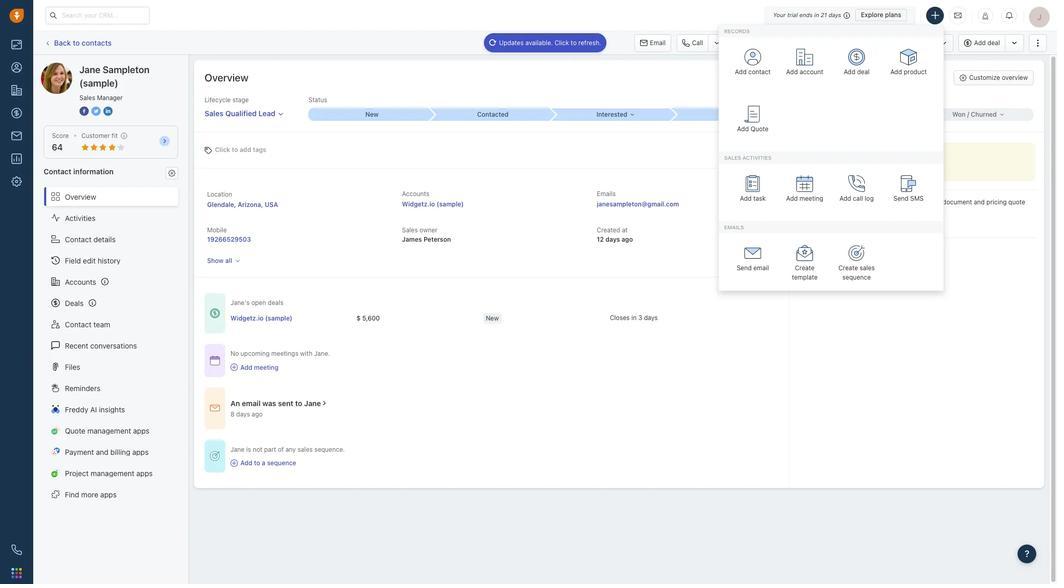 Task type: locate. For each thing, give the bounding box(es) containing it.
1 vertical spatial sequence
[[267, 460, 296, 467]]

activities
[[912, 39, 938, 47], [743, 155, 772, 161]]

sales activities down add quote at the right of page
[[724, 155, 772, 161]]

0 vertical spatial accounts
[[402, 190, 429, 198]]

create right "create template"
[[839, 265, 858, 272]]

1 horizontal spatial deal
[[988, 39, 1000, 47]]

0 vertical spatial email
[[753, 265, 769, 272]]

to
[[73, 38, 80, 47], [571, 39, 577, 46], [232, 146, 238, 153], [295, 399, 302, 408], [254, 460, 260, 467]]

2 vertical spatial contact
[[65, 320, 92, 329]]

0 horizontal spatial call
[[816, 198, 826, 206]]

widgetz.io inside accounts widgetz.io (sample)
[[402, 200, 435, 208]]

menu containing add contact
[[719, 24, 944, 291]]

0 vertical spatial container_wx8msf4aqz5i3rn1 image
[[210, 309, 220, 319]]

2 vertical spatial a
[[262, 460, 265, 467]]

sequence inside create sales sequence
[[842, 273, 871, 281]]

usa
[[265, 201, 278, 209]]

0 vertical spatial overview
[[205, 72, 248, 84]]

send
[[894, 195, 909, 203], [737, 265, 752, 272]]

accounts
[[402, 190, 429, 198], [65, 278, 96, 286]]

add meeting up asap.
[[786, 195, 823, 203]]

information
[[73, 167, 114, 176]]

sales inside menu
[[724, 155, 741, 161]]

create for create template
[[795, 265, 815, 272]]

0 horizontal spatial with
[[300, 350, 312, 358]]

management down payment and billing apps
[[91, 469, 134, 478]]

deals
[[268, 299, 283, 307]]

ago down at
[[622, 236, 633, 244]]

jane for jane is not part of any sales sequence.
[[231, 446, 245, 454]]

0 horizontal spatial ago
[[252, 411, 263, 418]]

available.
[[525, 39, 553, 46]]

sales activities inside menu
[[724, 155, 772, 161]]

add to a sequence link
[[231, 459, 345, 468]]

2 create from the left
[[839, 265, 858, 272]]

container_wx8msf4aqz5i3rn1 image
[[210, 309, 220, 319], [210, 404, 220, 414]]

emails
[[597, 190, 616, 198], [724, 224, 744, 231]]

1 vertical spatial widgetz.io (sample) link
[[231, 314, 292, 323]]

deal down meeting
[[857, 68, 870, 76]]

1 horizontal spatial overview
[[205, 72, 248, 84]]

activities inside menu
[[743, 155, 772, 161]]

click
[[555, 39, 569, 46], [215, 146, 230, 153]]

had
[[797, 198, 809, 206]]

0 horizontal spatial widgetz.io (sample) link
[[231, 314, 292, 323]]

add deal inside 'button'
[[974, 39, 1000, 47]]

days inside created at 12 days ago
[[606, 236, 620, 244]]

deal up customize overview "button"
[[988, 39, 1000, 47]]

1 vertical spatial new
[[486, 314, 499, 322]]

Search your CRM... text field
[[46, 6, 150, 24]]

task
[[804, 39, 817, 46]]

1 vertical spatial activities
[[743, 155, 772, 161]]

email for send
[[753, 265, 769, 272]]

sequence down of
[[267, 460, 296, 467]]

(sample) down deals
[[265, 314, 292, 322]]

apps for find more apps
[[100, 490, 117, 499]]

product
[[904, 68, 927, 76]]

container_wx8msf4aqz5i3rn1 image
[[210, 356, 220, 366], [231, 364, 238, 371], [321, 400, 328, 407], [210, 451, 220, 462], [231, 460, 238, 467]]

menu
[[719, 24, 944, 291]]

add meeting
[[786, 195, 823, 203], [240, 364, 279, 372]]

score 64
[[52, 132, 69, 152]]

jane. left she
[[842, 198, 858, 206]]

is
[[246, 446, 251, 454]]

sales up facebook circled image
[[79, 94, 95, 102]]

(sample) for accounts widgetz.io (sample)
[[437, 200, 464, 208]]

click right available.
[[555, 39, 569, 46]]

1 horizontal spatial click
[[555, 39, 569, 46]]

1 vertical spatial add meeting link
[[231, 363, 330, 372]]

sampleton
[[80, 62, 116, 71], [103, 64, 150, 75]]

a right had
[[811, 198, 815, 206]]

days down created at top
[[606, 236, 620, 244]]

add meeting link down the no upcoming meetings with jane. at the left bottom
[[231, 363, 330, 372]]

and left billing
[[96, 448, 108, 457]]

contact down 64 button
[[44, 167, 71, 176]]

contact for contact team
[[65, 320, 92, 329]]

1 create from the left
[[795, 265, 815, 272]]

0 vertical spatial and
[[974, 198, 985, 206]]

management up payment and billing apps
[[87, 427, 131, 435]]

apps down payment and billing apps
[[136, 469, 153, 478]]

1 vertical spatial widgetz.io
[[231, 314, 263, 322]]

0 vertical spatial add deal
[[974, 39, 1000, 47]]

1 vertical spatial overview
[[65, 192, 96, 201]]

task button
[[788, 34, 823, 52]]

0 horizontal spatial jane.
[[314, 350, 330, 358]]

with right meetings
[[300, 350, 312, 358]]

qualified link
[[671, 108, 792, 121]]

$ 5,600
[[357, 314, 380, 322]]

with for call
[[828, 198, 840, 206]]

send email link
[[730, 239, 776, 283]]

1 vertical spatial peterson
[[424, 236, 451, 244]]

an
[[231, 399, 240, 408]]

apps right more
[[100, 490, 117, 499]]

jane. inside the had a call with jane. she requested the proposal document and pricing quote asap.
[[842, 198, 858, 206]]

1 vertical spatial accounts
[[65, 278, 96, 286]]

row
[[231, 308, 737, 329]]

had a call with jane. she requested the proposal document and pricing quote asap.
[[797, 198, 1025, 215]]

email up 8 days ago
[[242, 399, 261, 408]]

add call log
[[840, 195, 874, 203]]

widgetz.io (sample)
[[231, 314, 292, 322]]

sequence
[[842, 273, 871, 281], [267, 460, 296, 467]]

ago for 8 days ago
[[252, 411, 263, 418]]

qualified down stage
[[225, 109, 257, 118]]

(sample) inside accounts widgetz.io (sample)
[[437, 200, 464, 208]]

add inside 'button'
[[974, 39, 986, 47]]

container_wx8msf4aqz5i3rn1 image left no
[[210, 356, 220, 366]]

0 horizontal spatial quote
[[65, 427, 85, 435]]

qualified
[[225, 109, 257, 118], [721, 111, 748, 118]]

team
[[93, 320, 110, 329]]

0 horizontal spatial in
[[631, 314, 637, 322]]

overview
[[205, 72, 248, 84], [65, 192, 96, 201]]

meeting inside menu
[[800, 195, 823, 203]]

container_wx8msf4aqz5i3rn1 image left 8
[[210, 404, 220, 414]]

upcoming
[[241, 350, 270, 358]]

add deal up customize
[[974, 39, 1000, 47]]

1 horizontal spatial accounts
[[402, 190, 429, 198]]

field
[[65, 256, 81, 265]]

accounts up owner
[[402, 190, 429, 198]]

add left she
[[840, 195, 851, 203]]

lifecycle stage
[[205, 96, 249, 104]]

add account
[[786, 68, 823, 76]]

a inside the had a call with jane. she requested the proposal document and pricing quote asap.
[[811, 198, 815, 206]]

1 horizontal spatial jane.
[[842, 198, 858, 206]]

new
[[365, 111, 379, 118], [486, 314, 499, 322]]

overview up 'lifecycle stage'
[[205, 72, 248, 84]]

1 horizontal spatial with
[[828, 198, 840, 206]]

peterson down add call log
[[818, 222, 844, 229]]

overview
[[1002, 74, 1028, 82]]

to right back
[[73, 38, 80, 47]]

jane. for call
[[842, 198, 858, 206]]

0 vertical spatial add meeting
[[786, 195, 823, 203]]

in left 21
[[814, 11, 819, 18]]

0 horizontal spatial send
[[737, 265, 752, 272]]

0 vertical spatial widgetz.io (sample) link
[[402, 200, 464, 208]]

add deal for add deal 'button'
[[974, 39, 1000, 47]]

2 horizontal spatial ago
[[883, 222, 894, 230]]

add down is
[[240, 460, 252, 467]]

1 horizontal spatial create
[[839, 265, 858, 272]]

ago
[[883, 222, 894, 230], [622, 236, 633, 244], [252, 411, 263, 418]]

1 vertical spatial ago
[[622, 236, 633, 244]]

sequence.
[[314, 446, 345, 454]]

with
[[828, 198, 840, 206], [300, 350, 312, 358]]

show
[[207, 257, 224, 265]]

meeting
[[844, 39, 867, 46]]

call left the log
[[853, 195, 863, 203]]

asap.
[[797, 207, 813, 215]]

1 horizontal spatial call
[[853, 195, 863, 203]]

0 horizontal spatial qualified
[[225, 109, 257, 118]]

jane left is
[[231, 446, 245, 454]]

1 vertical spatial emails
[[724, 224, 744, 231]]

add up customize
[[974, 39, 986, 47]]

deal inside 'button'
[[988, 39, 1000, 47]]

1 horizontal spatial send
[[894, 195, 909, 203]]

peterson down owner
[[424, 236, 451, 244]]

1 vertical spatial james
[[402, 236, 422, 244]]

activities down add quote at the right of page
[[743, 155, 772, 161]]

meeting down 'upcoming'
[[254, 364, 279, 372]]

no
[[231, 350, 239, 358]]

interested link
[[550, 108, 671, 121]]

contact for contact information
[[44, 167, 71, 176]]

1 vertical spatial quote
[[65, 427, 85, 435]]

row containing closes in 3 days
[[231, 308, 737, 329]]

0 vertical spatial add meeting link
[[781, 169, 828, 213]]

jane down contacts
[[79, 64, 100, 75]]

ago down was
[[252, 411, 263, 418]]

1 horizontal spatial a
[[811, 198, 815, 206]]

glendale,
[[207, 201, 236, 209]]

contacted
[[477, 111, 509, 118]]

0 horizontal spatial deal
[[857, 68, 870, 76]]

requested
[[873, 198, 902, 206]]

1 horizontal spatial and
[[974, 198, 985, 206]]

add left account
[[786, 68, 798, 76]]

(sample) up owner
[[437, 200, 464, 208]]

0 vertical spatial contact
[[44, 167, 71, 176]]

to left refresh.
[[571, 39, 577, 46]]

sequence right "template"
[[842, 273, 871, 281]]

part
[[264, 446, 276, 454]]

ago for a minute ago
[[883, 222, 894, 230]]

linkedin circled image
[[103, 106, 113, 117]]

add left product
[[890, 68, 902, 76]]

add quote link
[[730, 100, 776, 144]]

0 horizontal spatial email
[[242, 399, 261, 408]]

(sample) inside the jane sampleton (sample) sales manager
[[79, 78, 118, 89]]

refresh.
[[578, 39, 601, 46]]

1 horizontal spatial sales
[[860, 265, 875, 272]]

container_wx8msf4aqz5i3rn1 image inside add meeting link
[[231, 364, 238, 371]]

0 vertical spatial widgetz.io
[[402, 200, 435, 208]]

1 horizontal spatial qualified
[[721, 111, 748, 118]]

created at 12 days ago
[[597, 226, 633, 244]]

1 horizontal spatial widgetz.io
[[402, 200, 435, 208]]

all
[[225, 257, 232, 265]]

0 vertical spatial a
[[811, 198, 815, 206]]

a down not
[[262, 460, 265, 467]]

container_wx8msf4aqz5i3rn1 image left widgetz.io (sample)
[[210, 309, 220, 319]]

21
[[821, 11, 827, 18]]

add deal inside menu
[[844, 68, 870, 76]]

call inside add call log link
[[853, 195, 863, 203]]

1 horizontal spatial widgetz.io (sample) link
[[402, 200, 464, 208]]

create for create sales sequence
[[839, 265, 858, 272]]

james down owner
[[402, 236, 422, 244]]

project management apps
[[65, 469, 153, 478]]

quote down freddy
[[65, 427, 85, 435]]

phone image
[[11, 545, 22, 556]]

open
[[251, 299, 266, 307]]

widgetz.io down jane's
[[231, 314, 263, 322]]

0 horizontal spatial accounts
[[65, 278, 96, 286]]

add meeting down 'upcoming'
[[240, 364, 279, 372]]

overview up activities
[[65, 192, 96, 201]]

contact down activities
[[65, 235, 92, 244]]

phone element
[[6, 540, 27, 561]]

manager
[[97, 94, 123, 102]]

jane is not part of any sales sequence.
[[231, 446, 345, 454]]

container_wx8msf4aqz5i3rn1 image down no
[[231, 364, 238, 371]]

to for add to a sequence
[[254, 460, 260, 467]]

emails inside menu
[[724, 224, 744, 231]]

qualified up add quote at the right of page
[[721, 111, 748, 118]]

email left "create template"
[[753, 265, 769, 272]]

customize overview button
[[954, 71, 1034, 85]]

jane down back
[[62, 62, 78, 71]]

sales activities up product
[[894, 39, 938, 47]]

0 horizontal spatial peterson
[[424, 236, 451, 244]]

accounts inside accounts widgetz.io (sample)
[[402, 190, 429, 198]]

widgetz.io up owner
[[402, 200, 435, 208]]

call right had
[[816, 198, 826, 206]]

deal inside menu
[[857, 68, 870, 76]]

add deal down meeting
[[844, 68, 870, 76]]

0 horizontal spatial james
[[402, 236, 422, 244]]

quote down qualified link
[[751, 125, 769, 133]]

0 vertical spatial send
[[894, 195, 909, 203]]

sales down minute
[[860, 265, 875, 272]]

emails down add task
[[724, 224, 744, 231]]

0 horizontal spatial and
[[96, 448, 108, 457]]

0 horizontal spatial new
[[365, 111, 379, 118]]

with inside the had a call with jane. she requested the proposal document and pricing quote asap.
[[828, 198, 840, 206]]

send for send sms
[[894, 195, 909, 203]]

ago right minute
[[883, 222, 894, 230]]

1 vertical spatial sales
[[298, 446, 313, 454]]

click left add
[[215, 146, 230, 153]]

contact up recent at left bottom
[[65, 320, 92, 329]]

1 horizontal spatial quote
[[751, 125, 769, 133]]

churned
[[971, 110, 997, 118]]

0 vertical spatial sms
[[747, 39, 760, 46]]

a minute ago
[[856, 222, 894, 230]]

add call log link
[[833, 169, 880, 213]]

meeting up asap.
[[800, 195, 823, 203]]

to inside add to a sequence link
[[254, 460, 260, 467]]

1 vertical spatial with
[[300, 350, 312, 358]]

sampleton down contacts
[[80, 62, 116, 71]]

customer
[[81, 132, 110, 140]]

sms inside menu
[[910, 195, 924, 203]]

(sample) up manager
[[118, 62, 147, 71]]

apps up payment and billing apps
[[133, 427, 149, 435]]

1 vertical spatial contact
[[65, 235, 92, 244]]

0 horizontal spatial sales
[[298, 446, 313, 454]]

0 vertical spatial with
[[828, 198, 840, 206]]

1 horizontal spatial add meeting
[[786, 195, 823, 203]]

sales inside the jane sampleton (sample) sales manager
[[79, 94, 95, 102]]

1 horizontal spatial new
[[486, 314, 499, 322]]

0 horizontal spatial widgetz.io
[[231, 314, 263, 322]]

sampleton inside the jane sampleton (sample) sales manager
[[103, 64, 150, 75]]

1 vertical spatial add deal
[[844, 68, 870, 76]]

2 horizontal spatial a
[[856, 222, 859, 230]]

emails up janesampleton@gmail.com
[[597, 190, 616, 198]]

contact for contact details
[[65, 235, 92, 244]]

0 horizontal spatial activities
[[743, 155, 772, 161]]

mobile
[[207, 226, 227, 234]]

create inside create sales sequence
[[839, 265, 858, 272]]

sales down lifecycle
[[205, 109, 223, 118]]

0 vertical spatial sales
[[860, 265, 875, 272]]

1 vertical spatial jane.
[[314, 350, 330, 358]]

james down asap.
[[797, 222, 817, 229]]

accounts for accounts widgetz.io (sample)
[[402, 190, 429, 198]]

janesampleton@gmail.com
[[597, 200, 679, 208]]

1 horizontal spatial activities
[[912, 39, 938, 47]]

widgetz.io (sample) link down open
[[231, 314, 292, 323]]

sales right the any
[[298, 446, 313, 454]]

click to add tags
[[215, 146, 266, 153]]

and left pricing
[[974, 198, 985, 206]]

send email image
[[954, 11, 962, 20]]

1 vertical spatial container_wx8msf4aqz5i3rn1 image
[[210, 404, 220, 414]]

sampleton up manager
[[103, 64, 150, 75]]

history
[[98, 256, 121, 265]]

0 vertical spatial jane.
[[842, 198, 858, 206]]

to inside "back to contacts" 'link'
[[73, 38, 80, 47]]

1 horizontal spatial sales activities
[[894, 39, 938, 47]]

0 vertical spatial management
[[87, 427, 131, 435]]

emails inside emails janesampleton@gmail.com
[[597, 190, 616, 198]]

add left contact
[[735, 68, 747, 76]]

19266529503
[[207, 236, 251, 244]]

sms inside button
[[747, 39, 760, 46]]

1 vertical spatial in
[[631, 314, 637, 322]]

create up "template"
[[795, 265, 815, 272]]

in left 3
[[631, 314, 637, 322]]

conversations
[[90, 341, 137, 350]]

0 vertical spatial new
[[365, 111, 379, 118]]

no upcoming meetings with jane.
[[231, 350, 330, 358]]

2 vertical spatial ago
[[252, 411, 263, 418]]

sms button
[[731, 34, 765, 52]]

1 horizontal spatial emails
[[724, 224, 744, 231]]

container_wx8msf4aqz5i3rn1 image left add to a sequence
[[231, 460, 238, 467]]

she
[[860, 198, 871, 206]]

0 horizontal spatial a
[[262, 460, 265, 467]]

1 horizontal spatial add meeting link
[[781, 169, 828, 213]]

widgetz.io (sample) link up owner
[[402, 200, 464, 208]]

1 horizontal spatial peterson
[[818, 222, 844, 229]]

(sample) down jane sampleton (sample) at top left
[[79, 78, 118, 89]]

1 vertical spatial sales activities
[[724, 155, 772, 161]]

to down not
[[254, 460, 260, 467]]

management
[[87, 427, 131, 435], [91, 469, 134, 478]]

0 horizontal spatial emails
[[597, 190, 616, 198]]

arizona,
[[238, 201, 263, 209]]

0 horizontal spatial add deal
[[844, 68, 870, 76]]

1 horizontal spatial ago
[[622, 236, 633, 244]]

0 vertical spatial deal
[[988, 39, 1000, 47]]

create
[[795, 265, 815, 272], [839, 265, 858, 272]]

in
[[814, 11, 819, 18], [631, 314, 637, 322]]

jane inside the jane sampleton (sample) sales manager
[[79, 64, 100, 75]]

jane for jane sampleton (sample) sales manager
[[79, 64, 100, 75]]

sales inside create sales sequence
[[860, 265, 875, 272]]

create inside "create template"
[[795, 265, 815, 272]]

widgetz.io (sample) link
[[402, 200, 464, 208], [231, 314, 292, 323]]

sales left owner
[[402, 226, 418, 234]]

with up james peterson
[[828, 198, 840, 206]]

1 vertical spatial click
[[215, 146, 230, 153]]



Task type: describe. For each thing, give the bounding box(es) containing it.
freshworks switcher image
[[11, 568, 22, 579]]

minute
[[861, 222, 881, 230]]

deals
[[65, 299, 84, 308]]

add
[[240, 146, 251, 153]]

to right sent
[[295, 399, 302, 408]]

0 vertical spatial james
[[797, 222, 817, 229]]

won
[[952, 110, 966, 118]]

add contact link
[[730, 42, 776, 87]]

of
[[278, 446, 284, 454]]

add up asap.
[[786, 195, 798, 203]]

create template
[[792, 265, 818, 281]]

customize overview
[[969, 74, 1028, 82]]

container_wx8msf4aqz5i3rn1 image left is
[[210, 451, 220, 462]]

apps for quote management apps
[[133, 427, 149, 435]]

an email was sent to jane
[[231, 399, 321, 408]]

payment and billing apps
[[65, 448, 149, 457]]

add account link
[[781, 42, 828, 87]]

sales owner james peterson
[[402, 226, 451, 244]]

quote
[[1009, 198, 1025, 206]]

project
[[65, 469, 89, 478]]

more
[[81, 490, 98, 499]]

won / churned
[[952, 110, 997, 118]]

qualified inside sales qualified lead link
[[225, 109, 257, 118]]

3
[[638, 314, 642, 322]]

jane for jane sampleton (sample)
[[62, 62, 78, 71]]

add deal button
[[959, 34, 1005, 52]]

contacts
[[82, 38, 112, 47]]

0 horizontal spatial add meeting
[[240, 364, 279, 372]]

1 vertical spatial meeting
[[254, 364, 279, 372]]

add down qualified link
[[737, 125, 749, 133]]

call inside the had a call with jane. she requested the proposal document and pricing quote asap.
[[816, 198, 826, 206]]

interested
[[597, 110, 627, 118]]

emails janesampleton@gmail.com
[[597, 190, 679, 208]]

email for an
[[242, 399, 261, 408]]

interested button
[[550, 108, 671, 121]]

was
[[262, 399, 276, 408]]

sales down plans
[[894, 39, 910, 47]]

apps right billing
[[132, 448, 149, 457]]

0 horizontal spatial click
[[215, 146, 230, 153]]

(sample) for jane sampleton (sample)
[[118, 62, 147, 71]]

jane sampleton (sample) sales manager
[[79, 64, 150, 102]]

back to contacts
[[54, 38, 112, 47]]

management for project
[[91, 469, 134, 478]]

location glendale, arizona, usa
[[207, 191, 278, 209]]

days right 8
[[236, 411, 250, 418]]

send for send email
[[737, 265, 752, 272]]

meetings
[[271, 350, 298, 358]]

add contact
[[735, 68, 771, 76]]

days right 21
[[829, 11, 841, 18]]

$
[[357, 314, 361, 322]]

send sms link
[[885, 169, 932, 213]]

emails for emails
[[724, 224, 744, 231]]

status
[[308, 96, 327, 104]]

to for back to contacts
[[73, 38, 80, 47]]

customize
[[969, 74, 1000, 82]]

to for click to add tags
[[232, 146, 238, 153]]

sales inside sales owner james peterson
[[402, 226, 418, 234]]

deal for add deal 'button'
[[988, 39, 1000, 47]]

add meeting link inside menu
[[781, 169, 828, 213]]

edit
[[83, 256, 96, 265]]

apps for project management apps
[[136, 469, 153, 478]]

add deal for add deal link
[[844, 68, 870, 76]]

find
[[65, 490, 79, 499]]

5,600
[[362, 314, 380, 322]]

closes
[[610, 314, 630, 322]]

find more apps
[[65, 490, 117, 499]]

billing
[[110, 448, 130, 457]]

contact details
[[65, 235, 116, 244]]

0 vertical spatial activities
[[912, 39, 938, 47]]

days right 3
[[644, 314, 658, 322]]

with for meetings
[[300, 350, 312, 358]]

deal for add deal link
[[857, 68, 870, 76]]

1 container_wx8msf4aqz5i3rn1 image from the top
[[210, 309, 220, 319]]

0 vertical spatial sales activities
[[894, 39, 938, 47]]

add to a sequence
[[240, 460, 296, 467]]

sampleton for jane sampleton (sample) sales manager
[[103, 64, 150, 75]]

sampleton for jane sampleton (sample)
[[80, 62, 116, 71]]

updates available. click to refresh. link
[[484, 33, 606, 52]]

not
[[253, 446, 262, 454]]

(sample) for jane sampleton (sample) sales manager
[[79, 78, 118, 89]]

64 button
[[52, 143, 63, 152]]

send sms
[[894, 195, 924, 203]]

new inside new link
[[365, 111, 379, 118]]

created
[[597, 226, 620, 234]]

activities
[[65, 214, 96, 223]]

0 vertical spatial peterson
[[818, 222, 844, 229]]

a inside add to a sequence link
[[262, 460, 265, 467]]

log
[[865, 195, 874, 203]]

janesampleton@gmail.com link
[[597, 199, 679, 210]]

emails for emails janesampleton@gmail.com
[[597, 190, 616, 198]]

and inside the had a call with jane. she requested the proposal document and pricing quote asap.
[[974, 198, 985, 206]]

insights
[[99, 405, 125, 414]]

twitter circled image
[[91, 106, 101, 117]]

updates available. click to refresh.
[[499, 39, 601, 46]]

meeting button
[[828, 34, 873, 52]]

ago inside created at 12 days ago
[[622, 236, 633, 244]]

add product link
[[885, 42, 932, 87]]

won / churned button
[[913, 108, 1034, 121]]

container_wx8msf4aqz5i3rn1 image right sent
[[321, 400, 328, 407]]

add down 'upcoming'
[[240, 364, 252, 372]]

sequence inside add to a sequence link
[[267, 460, 296, 467]]

recent
[[65, 341, 88, 350]]

any
[[286, 446, 296, 454]]

64
[[52, 143, 63, 152]]

add down meeting button
[[844, 68, 855, 76]]

pricing
[[987, 198, 1007, 206]]

jane. for meetings
[[314, 350, 330, 358]]

qualified inside qualified link
[[721, 111, 748, 118]]

sales qualified lead
[[205, 109, 275, 118]]

add left task
[[740, 195, 752, 203]]

2 container_wx8msf4aqz5i3rn1 image from the top
[[210, 404, 220, 414]]

0 vertical spatial click
[[555, 39, 569, 46]]

explore plans
[[861, 11, 901, 19]]

new link
[[308, 108, 429, 121]]

create sales sequence
[[839, 265, 875, 281]]

contact team
[[65, 320, 110, 329]]

peterson inside sales owner james peterson
[[424, 236, 451, 244]]

0 horizontal spatial overview
[[65, 192, 96, 201]]

0 horizontal spatial add meeting link
[[231, 363, 330, 372]]

1 horizontal spatial in
[[814, 11, 819, 18]]

score
[[52, 132, 69, 140]]

contact information
[[44, 167, 114, 176]]

accounts for accounts
[[65, 278, 96, 286]]

ends
[[799, 11, 813, 18]]

closes in 3 days
[[610, 314, 658, 322]]

to inside updates available. click to refresh. link
[[571, 39, 577, 46]]

freddy
[[65, 405, 88, 414]]

in inside row
[[631, 314, 637, 322]]

details
[[93, 235, 116, 244]]

accounts widgetz.io (sample)
[[402, 190, 464, 208]]

trial
[[787, 11, 798, 18]]

at
[[622, 226, 628, 234]]

field edit history
[[65, 256, 121, 265]]

(sample) inside widgetz.io (sample) link
[[265, 314, 292, 322]]

account
[[800, 68, 823, 76]]

quote inside menu
[[751, 125, 769, 133]]

payment
[[65, 448, 94, 457]]

mng settings image
[[168, 170, 175, 177]]

create sales sequence link
[[833, 239, 880, 283]]

explore plans link
[[855, 9, 907, 21]]

template
[[792, 273, 818, 281]]

jane right sent
[[304, 399, 321, 408]]

facebook circled image
[[79, 106, 89, 117]]

container_wx8msf4aqz5i3rn1 image inside add to a sequence link
[[231, 460, 238, 467]]

customer fit
[[81, 132, 118, 140]]

james inside sales owner james peterson
[[402, 236, 422, 244]]

management for quote
[[87, 427, 131, 435]]

add meeting inside menu
[[786, 195, 823, 203]]



Task type: vqa. For each thing, say whether or not it's contained in the screenshot.
template
yes



